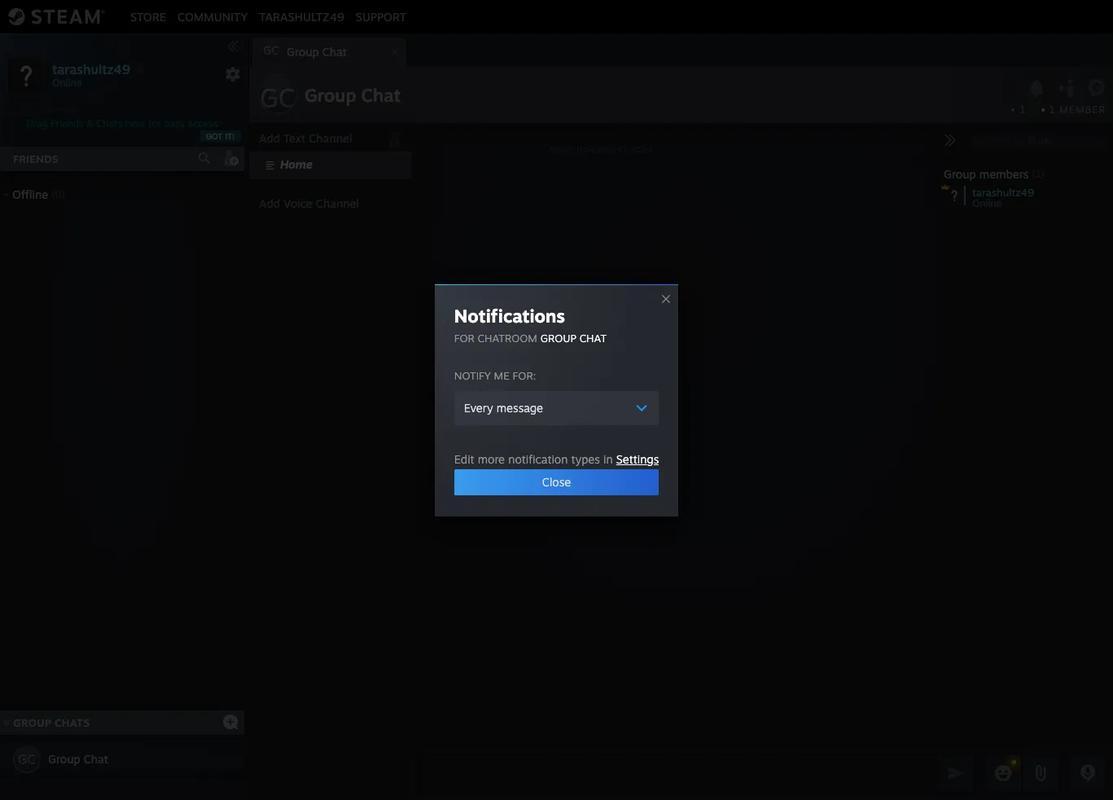 Task type: vqa. For each thing, say whether or not it's contained in the screenshot.
'Add Voice Channel'
yes



Task type: locate. For each thing, give the bounding box(es) containing it.
1 vertical spatial friends
[[13, 152, 58, 165]]

friday, november 17, 2023
[[550, 144, 653, 154]]

manage friends list settings image
[[225, 66, 241, 82]]

chats
[[97, 117, 122, 130], [55, 716, 90, 729]]

2 1 from the left
[[1050, 103, 1057, 116]]

group
[[287, 45, 319, 59], [305, 84, 356, 106], [944, 167, 977, 181], [541, 331, 577, 344], [13, 716, 51, 729], [48, 752, 80, 766]]

gc down collapse chats list image
[[18, 751, 36, 767]]

2 horizontal spatial tarashultz49
[[973, 186, 1035, 199]]

manage group chat settings image
[[1088, 79, 1109, 100]]

add
[[259, 131, 280, 145], [259, 196, 280, 210]]

1 horizontal spatial for
[[454, 331, 475, 344]]

friends left &
[[51, 117, 84, 130]]

None text field
[[417, 753, 934, 794]]

1 horizontal spatial chats
[[97, 117, 122, 130]]

group chat
[[305, 84, 401, 106], [48, 752, 108, 766]]

settings
[[617, 452, 659, 466]]

tarashultz49
[[259, 9, 344, 23], [52, 61, 130, 77], [973, 186, 1035, 199]]

submit image
[[946, 762, 967, 783]]

drag
[[26, 117, 48, 130]]

0 vertical spatial gc
[[264, 43, 279, 57]]

community link
[[172, 9, 254, 23]]

add for add text channel
[[259, 131, 280, 145]]

channel right the voice
[[316, 196, 359, 210]]

every
[[464, 400, 493, 414]]

1
[[1020, 103, 1026, 116], [1050, 103, 1057, 116]]

notification
[[509, 452, 568, 466]]

text
[[284, 131, 306, 145]]

add for add voice channel
[[259, 196, 280, 210]]

0 horizontal spatial group chat
[[48, 752, 108, 766]]

tarashultz49 link
[[254, 9, 350, 23]]

1 vertical spatial tarashultz49
[[52, 61, 130, 77]]

close
[[542, 475, 571, 488]]

0 vertical spatial add
[[259, 131, 280, 145]]

group inside gc group chat
[[287, 45, 319, 59]]

group chat up unpin channel list image
[[305, 84, 401, 106]]

close button
[[454, 469, 659, 495]]

0 vertical spatial tarashultz49
[[259, 9, 344, 23]]

1 horizontal spatial group chat
[[305, 84, 401, 106]]

store
[[130, 9, 166, 23]]

chats right &
[[97, 117, 122, 130]]

2 add from the top
[[259, 196, 280, 210]]

tarashultz49 up &
[[52, 61, 130, 77]]

channel for add voice channel
[[316, 196, 359, 210]]

friday,
[[550, 144, 575, 154]]

1 add from the top
[[259, 131, 280, 145]]

drag friends & chats here for easy access
[[26, 117, 218, 130]]

friends down drag
[[13, 152, 58, 165]]

0 horizontal spatial tarashultz49
[[52, 61, 130, 77]]

1 vertical spatial chats
[[55, 716, 90, 729]]

1 vertical spatial channel
[[316, 196, 359, 210]]

offline
[[12, 187, 48, 201]]

group inside notifications for chatroom group chat
[[541, 331, 577, 344]]

for right here
[[148, 117, 161, 130]]

channel right text
[[309, 131, 352, 145]]

invite a friend to this group chat image
[[1057, 77, 1078, 98]]

chats right collapse chats list image
[[55, 716, 90, 729]]

1 vertical spatial add
[[259, 196, 280, 210]]

search my friends list image
[[197, 151, 212, 165]]

1 horizontal spatial 1
[[1050, 103, 1057, 116]]

chat
[[322, 45, 347, 59], [361, 84, 401, 106], [580, 331, 607, 344], [84, 752, 108, 766]]

0 vertical spatial group chat
[[305, 84, 401, 106]]

tarashultz49 down members
[[973, 186, 1035, 199]]

gc group chat
[[264, 43, 347, 59]]

gc up text
[[260, 81, 296, 114]]

in
[[604, 452, 613, 466]]

for
[[148, 117, 161, 130], [454, 331, 475, 344]]

members
[[980, 167, 1029, 181]]

gc
[[264, 43, 279, 57], [260, 81, 296, 114], [18, 751, 36, 767]]

1 up filter by name text box
[[1020, 103, 1026, 116]]

group chat down group chats
[[48, 752, 108, 766]]

1 vertical spatial group chat
[[48, 752, 108, 766]]

community
[[178, 9, 248, 23]]

notifications
[[454, 304, 565, 326]]

0 horizontal spatial for
[[148, 117, 161, 130]]

add a friend image
[[222, 149, 240, 167]]

friends
[[51, 117, 84, 130], [13, 152, 58, 165]]

&
[[87, 117, 94, 130]]

gc inside gc group chat
[[264, 43, 279, 57]]

0 vertical spatial chats
[[97, 117, 122, 130]]

0 horizontal spatial 1
[[1020, 103, 1026, 116]]

17,
[[619, 144, 630, 154]]

1 left member at the right of the page
[[1050, 103, 1057, 116]]

1 member
[[1050, 103, 1106, 116]]

channel
[[309, 131, 352, 145], [316, 196, 359, 210]]

gc down tarashultz49 link
[[264, 43, 279, 57]]

for up notify
[[454, 331, 475, 344]]

edit more notification types in settings
[[454, 452, 659, 466]]

0 vertical spatial channel
[[309, 131, 352, 145]]

collapse chats list image
[[0, 719, 19, 726]]

tarashultz49 up gc group chat
[[259, 9, 344, 23]]

notifications for chatroom group chat
[[454, 304, 607, 344]]

add left the voice
[[259, 196, 280, 210]]

add left text
[[259, 131, 280, 145]]

1 vertical spatial for
[[454, 331, 475, 344]]

close this tab image
[[387, 47, 403, 57]]

1 1 from the left
[[1020, 103, 1026, 116]]



Task type: describe. For each thing, give the bounding box(es) containing it.
chatroom
[[478, 331, 538, 344]]

easy
[[164, 117, 185, 130]]

chat inside gc group chat
[[322, 45, 347, 59]]

here
[[125, 117, 145, 130]]

2023
[[632, 144, 653, 154]]

voice
[[284, 196, 313, 210]]

1 for 1 member
[[1050, 103, 1057, 116]]

support link
[[350, 9, 412, 23]]

1 horizontal spatial tarashultz49
[[259, 9, 344, 23]]

2 vertical spatial gc
[[18, 751, 36, 767]]

add text channel
[[259, 131, 352, 145]]

every message
[[464, 400, 543, 414]]

member
[[1060, 103, 1106, 116]]

1 for 1
[[1020, 103, 1026, 116]]

more
[[478, 452, 505, 466]]

group chats
[[13, 716, 90, 729]]

me
[[494, 369, 510, 382]]

support
[[356, 9, 407, 23]]

access
[[188, 117, 218, 130]]

types
[[572, 452, 600, 466]]

create a group chat image
[[222, 713, 239, 730]]

notify
[[454, 369, 491, 382]]

channel for add text channel
[[309, 131, 352, 145]]

november
[[577, 144, 616, 154]]

collapse member list image
[[944, 134, 957, 147]]

0 vertical spatial friends
[[51, 117, 84, 130]]

add voice channel
[[259, 196, 359, 210]]

0 horizontal spatial chats
[[55, 716, 90, 729]]

unpin channel list image
[[385, 127, 406, 148]]

notify me for:
[[454, 369, 536, 382]]

online
[[973, 197, 1002, 209]]

manage notification settings image
[[1027, 79, 1047, 97]]

message
[[497, 400, 543, 414]]

group members
[[944, 167, 1029, 181]]

Filter by Name text field
[[967, 130, 1107, 152]]

chat inside notifications for chatroom group chat
[[580, 331, 607, 344]]

for:
[[513, 369, 536, 382]]

1 vertical spatial gc
[[260, 81, 296, 114]]

2 vertical spatial tarashultz49
[[973, 186, 1035, 199]]

edit
[[454, 452, 475, 466]]

home
[[280, 157, 313, 171]]

0 vertical spatial for
[[148, 117, 161, 130]]

store link
[[125, 9, 172, 23]]

for inside notifications for chatroom group chat
[[454, 331, 475, 344]]

tarashultz49 online
[[973, 186, 1035, 209]]

send special image
[[1031, 763, 1051, 783]]



